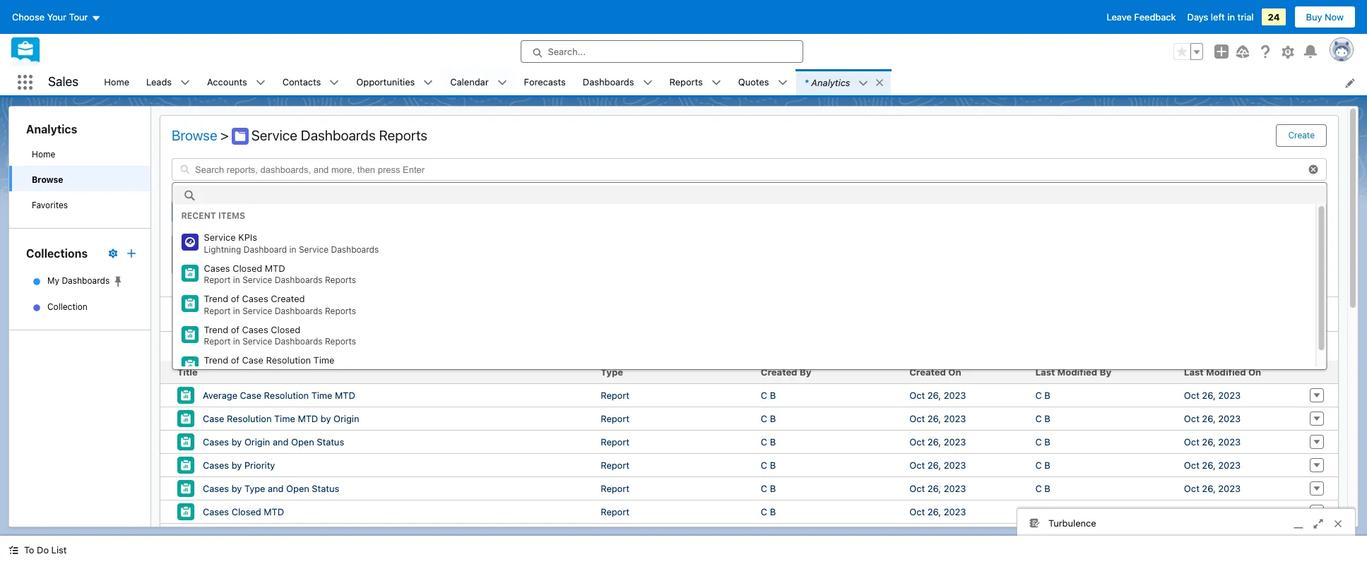 Task type: locate. For each thing, give the bounding box(es) containing it.
leave feedback
[[1107, 11, 1176, 23]]

text default image inside the quotes list item
[[778, 78, 787, 88]]

contacts
[[282, 76, 321, 87]]

dashboards list item
[[574, 69, 661, 95]]

text default image right calendar
[[497, 78, 507, 88]]

leave
[[1107, 11, 1132, 23]]

to
[[24, 545, 34, 556]]

text default image for reports
[[711, 78, 721, 88]]

list
[[96, 69, 1367, 95]]

contacts list item
[[274, 69, 348, 95]]

text default image for contacts
[[329, 78, 339, 88]]

list item containing *
[[796, 69, 891, 95]]

0 horizontal spatial text default image
[[8, 546, 18, 556]]

buy now button
[[1294, 6, 1356, 28]]

accounts
[[207, 76, 247, 87]]

calendar
[[450, 76, 489, 87]]

trial
[[1238, 11, 1254, 23]]

text default image inside the to do list button
[[8, 546, 18, 556]]

forecasts link
[[515, 69, 574, 95]]

choose your tour button
[[11, 6, 101, 28]]

do
[[37, 545, 49, 556]]

group
[[1174, 43, 1203, 60]]

text default image inside "leads" list item
[[180, 78, 190, 88]]

leads list item
[[138, 69, 199, 95]]

opportunities
[[356, 76, 415, 87]]

text default image inside opportunities list item
[[423, 78, 433, 88]]

tour
[[69, 11, 88, 23]]

in
[[1227, 11, 1235, 23]]

text default image
[[875, 78, 885, 87], [180, 78, 190, 88], [256, 78, 265, 88], [329, 78, 339, 88], [423, 78, 433, 88], [643, 78, 652, 88], [711, 78, 721, 88], [859, 78, 869, 88]]

list item
[[796, 69, 891, 95]]

1 horizontal spatial text default image
[[497, 78, 507, 88]]

text default image inside "accounts" list item
[[256, 78, 265, 88]]

analytics
[[811, 77, 850, 88]]

leads
[[146, 76, 172, 87]]

now
[[1325, 11, 1344, 23]]

leave feedback link
[[1107, 11, 1176, 23]]

text default image for accounts
[[256, 78, 265, 88]]

text default image inside calendar list item
[[497, 78, 507, 88]]

2 horizontal spatial text default image
[[778, 78, 787, 88]]

to do list button
[[0, 536, 75, 565]]

text default image left *
[[778, 78, 787, 88]]

to do list
[[24, 545, 67, 556]]

text default image for opportunities
[[423, 78, 433, 88]]

accounts list item
[[199, 69, 274, 95]]

text default image
[[497, 78, 507, 88], [778, 78, 787, 88], [8, 546, 18, 556]]

text default image inside contacts list item
[[329, 78, 339, 88]]

text default image inside reports "list item"
[[711, 78, 721, 88]]

search...
[[548, 46, 586, 57]]

quotes
[[738, 76, 769, 87]]

list containing home
[[96, 69, 1367, 95]]

text default image left to
[[8, 546, 18, 556]]

text default image inside dashboards list item
[[643, 78, 652, 88]]

dashboards link
[[574, 69, 643, 95]]



Task type: describe. For each thing, give the bounding box(es) containing it.
leads link
[[138, 69, 180, 95]]

text default image for quotes
[[778, 78, 787, 88]]

text default image for dashboards
[[643, 78, 652, 88]]

list
[[51, 545, 67, 556]]

text default image for leads
[[180, 78, 190, 88]]

reports link
[[661, 69, 711, 95]]

accounts link
[[199, 69, 256, 95]]

dashboards
[[583, 76, 634, 87]]

feedback
[[1134, 11, 1176, 23]]

choose
[[12, 11, 45, 23]]

days
[[1187, 11, 1208, 23]]

turbulence
[[1048, 518, 1096, 529]]

quotes list item
[[730, 69, 796, 95]]

* analytics
[[804, 77, 850, 88]]

text default image for calendar
[[497, 78, 507, 88]]

forecasts
[[524, 76, 566, 87]]

your
[[47, 11, 66, 23]]

calendar list item
[[442, 69, 515, 95]]

contacts link
[[274, 69, 329, 95]]

*
[[804, 77, 809, 88]]

buy now
[[1306, 11, 1344, 23]]

left
[[1211, 11, 1225, 23]]

sales
[[48, 74, 79, 89]]

home
[[104, 76, 129, 87]]

calendar link
[[442, 69, 497, 95]]

home link
[[96, 69, 138, 95]]

24
[[1268, 11, 1280, 23]]

opportunities list item
[[348, 69, 442, 95]]

opportunities link
[[348, 69, 423, 95]]

quotes link
[[730, 69, 778, 95]]

reports
[[669, 76, 703, 87]]

reports list item
[[661, 69, 730, 95]]

choose your tour
[[12, 11, 88, 23]]

days left in trial
[[1187, 11, 1254, 23]]

buy
[[1306, 11, 1322, 23]]

search... button
[[520, 40, 803, 63]]



Task type: vqa. For each thing, say whether or not it's contained in the screenshot.
bottommost Owner
no



